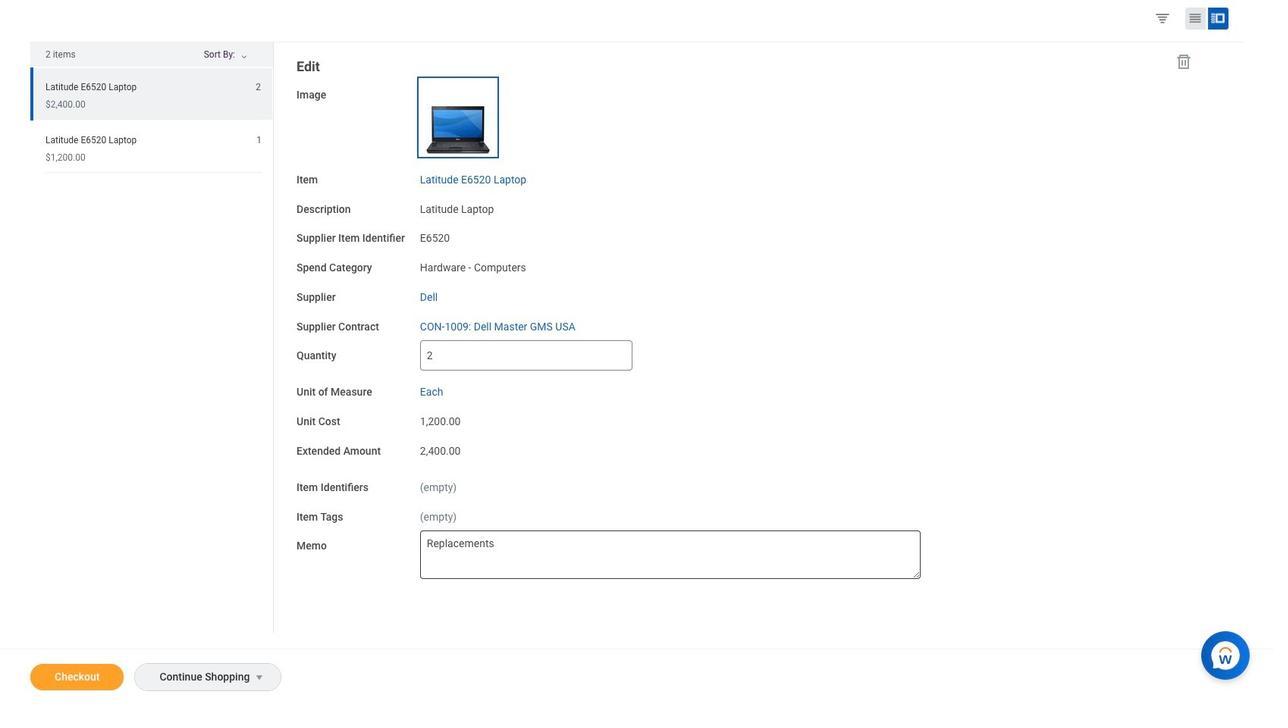Task type: vqa. For each thing, say whether or not it's contained in the screenshot.
arrow down IMAGE
yes



Task type: locate. For each thing, give the bounding box(es) containing it.
None text field
[[420, 341, 633, 371]]

hardware - computers element
[[420, 259, 526, 274]]

none text field inside navigation pane region
[[420, 531, 921, 580]]

option group
[[1152, 7, 1240, 33]]

select to filter grid data image
[[1155, 10, 1171, 26]]

item list list box
[[30, 67, 273, 173]]

Toggle to Grid view radio
[[1186, 7, 1206, 29]]

toggle to list detail view image
[[1211, 10, 1226, 26]]

None text field
[[420, 531, 921, 580]]

region
[[30, 42, 274, 633]]

chevron down image
[[235, 54, 253, 64]]



Task type: describe. For each thing, give the bounding box(es) containing it.
e6520.jpg image
[[420, 80, 496, 155]]

Toggle to List Detail view radio
[[1208, 7, 1229, 29]]

none text field inside navigation pane region
[[420, 341, 633, 371]]

navigation pane region
[[274, 42, 1212, 609]]

caret down image
[[251, 672, 269, 684]]

delete image
[[1175, 52, 1193, 70]]

toggle to grid view image
[[1188, 10, 1203, 26]]

arrow down image
[[253, 51, 272, 61]]

workday assistant region
[[1202, 626, 1256, 680]]



